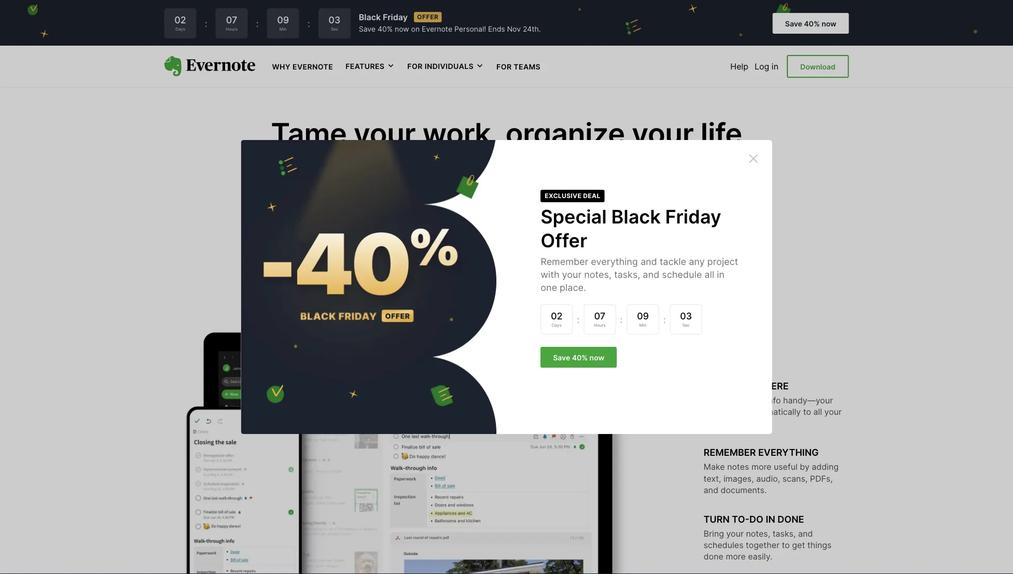 Task type: vqa. For each thing, say whether or not it's contained in the screenshot.
right THE 03
yes



Task type: locate. For each thing, give the bounding box(es) containing it.
place. inside special black friday offer remember everything and tackle any project with your notes, tasks, and schedule all in one place.
[[560, 282, 586, 293]]

2 horizontal spatial now
[[822, 19, 837, 28]]

40% for special black friday offer
[[572, 353, 588, 362]]

everything for make
[[758, 447, 819, 459]]

notes up images,
[[727, 462, 749, 472]]

1 horizontal spatial log in link
[[755, 61, 779, 71]]

0 horizontal spatial project
[[516, 160, 558, 176]]

everything inside "remember everything and tackle any project with your notes, tasks, and schedule all in one place."
[[361, 160, 424, 176]]

1 vertical spatial min
[[640, 323, 647, 328]]

more
[[752, 462, 772, 472], [726, 552, 746, 562]]

1 vertical spatial all
[[705, 269, 715, 280]]

for for for individuals
[[408, 62, 423, 71]]

40% for :
[[804, 19, 820, 28]]

0 vertical spatial notes
[[704, 407, 726, 417]]

evernote
[[422, 25, 453, 34], [293, 62, 333, 71]]

1 horizontal spatial offer
[[541, 229, 588, 252]]

already
[[443, 250, 473, 260]]

more down schedules
[[726, 552, 746, 562]]

1 vertical spatial black
[[612, 205, 661, 228]]

1 horizontal spatial 40%
[[572, 353, 588, 362]]

tackle inside "remember everything and tackle any project with your notes, tasks, and schedule all in one place."
[[453, 160, 488, 176]]

everything inside remember everything make notes more useful by adding text, images, audio, scans, pdfs, and documents.
[[758, 447, 819, 459]]

one inside special black friday offer remember everything and tackle any project with your notes, tasks, and schedule all in one place.
[[541, 282, 557, 293]]

one inside "remember everything and tackle any project with your notes, tasks, and schedule all in one place."
[[520, 178, 542, 193]]

min
[[280, 26, 287, 32], [640, 323, 647, 328]]

07
[[226, 14, 237, 26], [594, 310, 606, 322]]

0 horizontal spatial more
[[726, 552, 746, 562]]

evernote right why
[[293, 62, 333, 71]]

project
[[516, 160, 558, 176], [708, 256, 738, 267]]

features button
[[346, 61, 395, 72]]

1 horizontal spatial black
[[612, 205, 661, 228]]

things
[[808, 540, 832, 550]]

make
[[704, 462, 725, 472]]

free
[[521, 223, 538, 233]]

nov
[[507, 25, 521, 34]]

together
[[746, 540, 780, 550]]

done down schedules
[[704, 552, 724, 562]]

1 horizontal spatial 09 min
[[637, 310, 649, 328]]

automatically
[[749, 407, 801, 417]]

1 vertical spatial 07 hours
[[594, 310, 606, 328]]

project inside special black friday offer remember everything and tackle any project with your notes, tasks, and schedule all in one place.
[[708, 256, 738, 267]]

remember up make
[[704, 447, 756, 459]]

log in link right account?
[[546, 250, 570, 260]]

save 40% now
[[785, 19, 837, 28], [553, 353, 605, 362]]

exclusive
[[545, 192, 582, 200]]

0 vertical spatial schedule
[[433, 178, 486, 193]]

any inside special black friday offer remember everything and tackle any project with your notes, tasks, and schedule all in one place.
[[689, 256, 705, 267]]

and inside remember everything make notes more useful by adding text, images, audio, scans, pdfs, and documents.
[[704, 485, 719, 495]]

1 vertical spatial save 40% now link
[[541, 347, 617, 368]]

useful
[[774, 462, 798, 472]]

one down account?
[[541, 282, 557, 293]]

in
[[772, 61, 779, 71], [506, 178, 516, 193], [563, 250, 570, 260], [717, 269, 725, 280], [766, 514, 776, 525]]

organize
[[506, 116, 625, 151]]

save 40% now for special black friday offer
[[553, 353, 605, 362]]

1 horizontal spatial now
[[590, 353, 605, 362]]

deal
[[583, 192, 601, 200]]

save 40% now link
[[773, 13, 849, 34], [541, 347, 617, 368]]

1 vertical spatial done
[[704, 552, 724, 562]]

remember inside "remember everything and tackle any project with your notes, tasks, and schedule all in one place."
[[294, 160, 358, 176]]

evernote right on
[[422, 25, 453, 34]]

0 horizontal spatial everything
[[361, 160, 424, 176]]

in inside turn to-do in done bring your notes, tasks, and schedules together to get things done more easily.
[[766, 514, 776, 525]]

0 vertical spatial remember
[[294, 160, 358, 176]]

0 horizontal spatial offer
[[417, 13, 439, 21]]

2 vertical spatial everything
[[758, 447, 819, 459]]

0 horizontal spatial 03 sec
[[329, 14, 341, 32]]

1 horizontal spatial hours
[[594, 323, 606, 328]]

done up get
[[778, 514, 804, 525]]

1 vertical spatial notes,
[[584, 269, 612, 280]]

personal!
[[455, 25, 486, 34]]

why
[[272, 62, 291, 71]]

03 sec
[[329, 14, 341, 32], [680, 310, 692, 328]]

individuals
[[425, 62, 474, 71]]

2 horizontal spatial everything
[[758, 447, 819, 459]]

1 vertical spatial 02 days
[[551, 310, 563, 328]]

0 vertical spatial 09
[[277, 14, 289, 26]]

:
[[205, 18, 207, 29], [256, 18, 259, 29], [308, 18, 310, 29], [577, 314, 580, 325], [620, 314, 623, 325], [663, 314, 666, 325]]

log right help
[[755, 61, 770, 71]]

02 days
[[174, 14, 186, 32], [551, 310, 563, 328]]

ends
[[488, 25, 505, 34]]

0 horizontal spatial tackle
[[453, 160, 488, 176]]

notes inside work anywhere keep important info handy—your notes sync automatically to all your devices.
[[704, 407, 726, 417]]

0 horizontal spatial min
[[280, 26, 287, 32]]

done
[[778, 514, 804, 525], [704, 552, 724, 562]]

notes, inside special black friday offer remember everything and tackle any project with your notes, tasks, and schedule all in one place.
[[584, 269, 612, 280]]

log in
[[755, 61, 779, 71]]

to
[[804, 407, 811, 417], [782, 540, 790, 550]]

0 vertical spatial one
[[520, 178, 542, 193]]

1 horizontal spatial 09
[[637, 310, 649, 322]]

pdfs,
[[810, 474, 833, 484]]

1 vertical spatial sec
[[683, 323, 690, 328]]

0 vertical spatial save 40% now link
[[773, 13, 849, 34]]

with inside special black friday offer remember everything and tackle any project with your notes, tasks, and schedule all in one place.
[[541, 269, 560, 280]]

0 horizontal spatial tasks,
[[614, 269, 640, 280]]

0 horizontal spatial done
[[704, 552, 724, 562]]

everything for and
[[361, 160, 424, 176]]

one
[[520, 178, 542, 193], [541, 282, 557, 293]]

log in link right help
[[755, 61, 779, 71]]

1 horizontal spatial tackle
[[660, 256, 687, 267]]

1 vertical spatial one
[[541, 282, 557, 293]]

download link
[[787, 55, 849, 78]]

account?
[[508, 250, 544, 260]]

notes down keep
[[704, 407, 726, 417]]

1 horizontal spatial 07 hours
[[594, 310, 606, 328]]

turn
[[704, 514, 730, 525]]

to-
[[732, 514, 750, 525]]

0 vertical spatial log in link
[[755, 61, 779, 71]]

0 horizontal spatial schedule
[[433, 178, 486, 193]]

log right account?
[[546, 250, 561, 260]]

0 horizontal spatial notes,
[[584, 269, 612, 280]]

log in link
[[755, 61, 779, 71], [546, 250, 570, 260]]

offer up on
[[417, 13, 439, 21]]

remember down tame
[[294, 160, 358, 176]]

0 horizontal spatial to
[[782, 540, 790, 550]]

1 horizontal spatial save
[[553, 353, 570, 362]]

0 vertical spatial everything
[[361, 160, 424, 176]]

0 horizontal spatial remember
[[294, 160, 358, 176]]

0 horizontal spatial days
[[175, 26, 185, 32]]

0 horizontal spatial save 40% now link
[[541, 347, 617, 368]]

1 horizontal spatial everything
[[591, 256, 638, 267]]

2 horizontal spatial notes,
[[746, 529, 771, 539]]

0 vertical spatial tackle
[[453, 160, 488, 176]]

0 horizontal spatial log in link
[[546, 250, 570, 260]]

get
[[792, 540, 805, 550]]

project inside "remember everything and tackle any project with your notes, tasks, and schedule all in one place."
[[516, 160, 558, 176]]

1 horizontal spatial schedule
[[662, 269, 702, 280]]

0 horizontal spatial all
[[490, 178, 503, 193]]

info
[[767, 395, 781, 406]]

schedule inside "remember everything and tackle any project with your notes, tasks, and schedule all in one place."
[[433, 178, 486, 193]]

in inside "remember everything and tackle any project with your notes, tasks, and schedule all in one place."
[[506, 178, 516, 193]]

0 vertical spatial with
[[561, 160, 586, 176]]

days
[[175, 26, 185, 32], [552, 323, 562, 328]]

0 vertical spatial tasks,
[[659, 160, 694, 176]]

2 horizontal spatial remember
[[704, 447, 756, 459]]

in inside special black friday offer remember everything and tackle any project with your notes, tasks, and schedule all in one place.
[[717, 269, 725, 280]]

1 horizontal spatial save 40% now link
[[773, 13, 849, 34]]

remember for remember everything make notes more useful by adding text, images, audio, scans, pdfs, and documents.
[[704, 447, 756, 459]]

your inside "remember everything and tackle any project with your notes, tasks, and schedule all in one place."
[[590, 160, 616, 176]]

1 vertical spatial friday
[[666, 205, 722, 228]]

40%
[[804, 19, 820, 28], [378, 25, 393, 34], [572, 353, 588, 362]]

0 vertical spatial project
[[516, 160, 558, 176]]

for left teams in the top right of the page
[[497, 62, 512, 71]]

0 horizontal spatial 09 min
[[277, 14, 289, 32]]

save for :
[[785, 19, 803, 28]]

0 vertical spatial notes,
[[619, 160, 656, 176]]

0 vertical spatial place.
[[545, 178, 581, 193]]

1 vertical spatial 07
[[594, 310, 606, 322]]

1 horizontal spatial done
[[778, 514, 804, 525]]

for inside button
[[408, 62, 423, 71]]

0 vertical spatial 07 hours
[[226, 14, 238, 32]]

0 vertical spatial to
[[804, 407, 811, 417]]

offer down special
[[541, 229, 588, 252]]

tasks, inside "remember everything and tackle any project with your notes, tasks, and schedule all in one place."
[[659, 160, 694, 176]]

1 vertical spatial offer
[[541, 229, 588, 252]]

1 vertical spatial 03 sec
[[680, 310, 692, 328]]

with
[[561, 160, 586, 176], [541, 269, 560, 280]]

1 vertical spatial 03
[[680, 310, 692, 322]]

1 horizontal spatial to
[[804, 407, 811, 417]]

1 horizontal spatial min
[[640, 323, 647, 328]]

any
[[492, 160, 513, 176], [689, 256, 705, 267]]

all
[[490, 178, 503, 193], [705, 269, 715, 280], [814, 407, 822, 417]]

sec
[[331, 26, 338, 32], [683, 323, 690, 328]]

now for special black friday offer
[[590, 353, 605, 362]]

remember down special
[[541, 256, 589, 267]]

more inside remember everything make notes more useful by adding text, images, audio, scans, pdfs, and documents.
[[752, 462, 772, 472]]

1 vertical spatial tackle
[[660, 256, 687, 267]]

all inside special black friday offer remember everything and tackle any project with your notes, tasks, and schedule all in one place.
[[705, 269, 715, 280]]

offer
[[417, 13, 439, 21], [541, 229, 588, 252]]

remember everything and tackle any project with your notes, tasks, and schedule all in one place.
[[294, 160, 719, 193]]

0 horizontal spatial sec
[[331, 26, 338, 32]]

special black friday offer remember everything and tackle any project with your notes, tasks, and schedule all in one place.
[[541, 205, 738, 293]]

0 vertical spatial any
[[492, 160, 513, 176]]

more up audio,
[[752, 462, 772, 472]]

have
[[475, 250, 494, 260]]

0 vertical spatial min
[[280, 26, 287, 32]]

friday inside special black friday offer remember everything and tackle any project with your notes, tasks, and schedule all in one place.
[[666, 205, 722, 228]]

remember inside remember everything make notes more useful by adding text, images, audio, scans, pdfs, and documents.
[[704, 447, 756, 459]]

notes,
[[619, 160, 656, 176], [584, 269, 612, 280], [746, 529, 771, 539]]

0 horizontal spatial save 40% now
[[553, 353, 605, 362]]

0 vertical spatial all
[[490, 178, 503, 193]]

to down handy—your
[[804, 407, 811, 417]]

your
[[354, 116, 416, 151], [632, 116, 694, 151], [590, 160, 616, 176], [562, 269, 582, 280], [825, 407, 842, 417], [727, 529, 744, 539]]

place.
[[545, 178, 581, 193], [560, 282, 586, 293]]

devices.
[[704, 419, 736, 429]]

with down account?
[[541, 269, 560, 280]]

0 vertical spatial sec
[[331, 26, 338, 32]]

your inside work anywhere keep important info handy—your notes sync automatically to all your devices.
[[825, 407, 842, 417]]

one left exclusive
[[520, 178, 542, 193]]

03
[[329, 14, 341, 26], [680, 310, 692, 322]]

1 horizontal spatial 03
[[680, 310, 692, 322]]

09
[[277, 14, 289, 26], [637, 310, 649, 322]]

to inside work anywhere keep important info handy—your notes sync automatically to all your devices.
[[804, 407, 811, 417]]

09 min
[[277, 14, 289, 32], [637, 310, 649, 328]]

your inside special black friday offer remember everything and tackle any project with your notes, tasks, and schedule all in one place.
[[562, 269, 582, 280]]

1 vertical spatial evernote
[[293, 62, 333, 71]]

2 horizontal spatial save
[[785, 19, 803, 28]]

hours
[[226, 26, 238, 32], [594, 323, 606, 328]]

save for special black friday offer
[[553, 353, 570, 362]]

1 vertical spatial place.
[[560, 282, 586, 293]]

friday
[[383, 12, 408, 22], [666, 205, 722, 228]]

place. inside "remember everything and tackle any project with your notes, tasks, and schedule all in one place."
[[545, 178, 581, 193]]

1 vertical spatial schedule
[[662, 269, 702, 280]]

1 horizontal spatial 02
[[551, 310, 563, 322]]

0 horizontal spatial 07
[[226, 14, 237, 26]]

2 vertical spatial notes,
[[746, 529, 771, 539]]

everything
[[361, 160, 424, 176], [591, 256, 638, 267], [758, 447, 819, 459]]

why evernote link
[[272, 61, 333, 71]]

1 vertical spatial remember
[[541, 256, 589, 267]]

02
[[174, 14, 186, 26], [551, 310, 563, 322]]

0 vertical spatial 02
[[174, 14, 186, 26]]

1 horizontal spatial more
[[752, 462, 772, 472]]

black
[[359, 12, 381, 22], [612, 205, 661, 228]]

for left individuals
[[408, 62, 423, 71]]

log
[[755, 61, 770, 71], [546, 250, 561, 260]]

1 vertical spatial with
[[541, 269, 560, 280]]

to left get
[[782, 540, 790, 550]]

black inside special black friday offer remember everything and tackle any project with your notes, tasks, and schedule all in one place.
[[612, 205, 661, 228]]

0 horizontal spatial save
[[359, 25, 376, 34]]

tasks,
[[659, 160, 694, 176], [614, 269, 640, 280], [773, 529, 796, 539]]

schedule
[[433, 178, 486, 193], [662, 269, 702, 280]]

with up "exclusive deal"
[[561, 160, 586, 176]]

remember
[[294, 160, 358, 176], [541, 256, 589, 267], [704, 447, 756, 459]]

any inside "remember everything and tackle any project with your notes, tasks, and schedule all in one place."
[[492, 160, 513, 176]]

tackle
[[453, 160, 488, 176], [660, 256, 687, 267]]

for
[[408, 62, 423, 71], [497, 62, 512, 71]]



Task type: describe. For each thing, give the bounding box(es) containing it.
1 horizontal spatial log
[[755, 61, 770, 71]]

your inside turn to-do in done bring your notes, tasks, and schedules together to get things done more easily.
[[727, 529, 744, 539]]

tasks, inside turn to-do in done bring your notes, tasks, and schedules together to get things done more easily.
[[773, 529, 796, 539]]

0 horizontal spatial 03
[[329, 14, 341, 26]]

remember everything make notes more useful by adding text, images, audio, scans, pdfs, and documents.
[[704, 447, 839, 495]]

features
[[346, 62, 385, 71]]

tackle inside special black friday offer remember everything and tackle any project with your notes, tasks, and schedule all in one place.
[[660, 256, 687, 267]]

sync
[[728, 407, 747, 417]]

0 vertical spatial days
[[175, 26, 185, 32]]

for
[[508, 223, 519, 233]]

1 horizontal spatial 07
[[594, 310, 606, 322]]

sign
[[476, 223, 494, 233]]

black friday
[[359, 12, 408, 22]]

easily.
[[748, 552, 773, 562]]

notes, inside "remember everything and tackle any project with your notes, tasks, and schedule all in one place."
[[619, 160, 656, 176]]

sign up for free link
[[434, 215, 579, 241]]

black friday offer image image
[[241, 140, 499, 434]]

life
[[701, 116, 742, 151]]

save 40% now link for :
[[773, 13, 849, 34]]

offer inside special black friday offer remember everything and tackle any project with your notes, tasks, and schedule all in one place.
[[541, 229, 588, 252]]

and inside turn to-do in done bring your notes, tasks, and schedules together to get things done more easily.
[[798, 529, 813, 539]]

anywhere
[[735, 381, 789, 392]]

schedules
[[704, 540, 744, 550]]

important
[[726, 395, 764, 406]]

1 vertical spatial log in link
[[546, 250, 570, 260]]

teams
[[514, 62, 541, 71]]

1 vertical spatial 09
[[637, 310, 649, 322]]

everything inside special black friday offer remember everything and tackle any project with your notes, tasks, and schedule all in one place.
[[591, 256, 638, 267]]

keep
[[704, 395, 724, 406]]

download
[[801, 62, 836, 71]]

for individuals
[[408, 62, 474, 71]]

0 horizontal spatial now
[[395, 25, 409, 34]]

special
[[541, 205, 607, 228]]

1 vertical spatial 09 min
[[637, 310, 649, 328]]

work
[[704, 381, 733, 392]]

tame your work, organize your life
[[271, 116, 742, 151]]

on
[[411, 25, 420, 34]]

0 vertical spatial offer
[[417, 13, 439, 21]]

0 vertical spatial 02 days
[[174, 14, 186, 32]]

save 40% now for :
[[785, 19, 837, 28]]

for individuals button
[[408, 61, 484, 72]]

bring
[[704, 529, 724, 539]]

remember for remember everything and tackle any project with your notes, tasks, and schedule all in one place.
[[294, 160, 358, 176]]

help
[[731, 61, 749, 71]]

already have an account? log in
[[443, 250, 570, 260]]

1 horizontal spatial 02 days
[[551, 310, 563, 328]]

0 vertical spatial 07
[[226, 14, 237, 26]]

evernote logo image
[[164, 56, 256, 77]]

text,
[[704, 474, 721, 484]]

exclusive deal
[[545, 192, 601, 200]]

all inside "remember everything and tackle any project with your notes, tasks, and schedule all in one place."
[[490, 178, 503, 193]]

save 40% now on evernote personal! ends nov 24th.
[[359, 25, 541, 34]]

scans,
[[783, 474, 808, 484]]

more inside turn to-do in done bring your notes, tasks, and schedules together to get things done more easily.
[[726, 552, 746, 562]]

0 horizontal spatial black
[[359, 12, 381, 22]]

handy—your
[[783, 395, 833, 406]]

all inside work anywhere keep important info handy—your notes sync automatically to all your devices.
[[814, 407, 822, 417]]

up
[[496, 223, 506, 233]]

help link
[[731, 61, 749, 71]]

documents.
[[721, 485, 767, 495]]

images,
[[724, 474, 754, 484]]

0 horizontal spatial 02
[[174, 14, 186, 26]]

evernote ui on desktop and mobile image
[[164, 327, 662, 574]]

0 vertical spatial hours
[[226, 26, 238, 32]]

audio,
[[757, 474, 780, 484]]

turn to-do in done bring your notes, tasks, and schedules together to get things done more easily.
[[704, 514, 832, 562]]

1 vertical spatial log
[[546, 250, 561, 260]]

tame
[[271, 116, 347, 151]]

to inside turn to-do in done bring your notes, tasks, and schedules together to get things done more easily.
[[782, 540, 790, 550]]

1 vertical spatial hours
[[594, 323, 606, 328]]

1 horizontal spatial 03 sec
[[680, 310, 692, 328]]

notes inside remember everything make notes more useful by adding text, images, audio, scans, pdfs, and documents.
[[727, 462, 749, 472]]

an
[[496, 250, 506, 260]]

why evernote
[[272, 62, 333, 71]]

1 vertical spatial days
[[552, 323, 562, 328]]

for teams
[[497, 62, 541, 71]]

work anywhere keep important info handy—your notes sync automatically to all your devices.
[[704, 381, 842, 429]]

by
[[800, 462, 810, 472]]

do
[[750, 514, 764, 525]]

1 vertical spatial 02
[[551, 310, 563, 322]]

save 40% now link for special black friday offer
[[541, 347, 617, 368]]

with inside "remember everything and tackle any project with your notes, tasks, and schedule all in one place."
[[561, 160, 586, 176]]

work,
[[423, 116, 499, 151]]

tasks, inside special black friday offer remember everything and tackle any project with your notes, tasks, and schedule all in one place.
[[614, 269, 640, 280]]

0 horizontal spatial 40%
[[378, 25, 393, 34]]

adding
[[812, 462, 839, 472]]

sign up for free
[[476, 223, 538, 233]]

for for for teams
[[497, 62, 512, 71]]

schedule inside special black friday offer remember everything and tackle any project with your notes, tasks, and schedule all in one place.
[[662, 269, 702, 280]]

0 horizontal spatial friday
[[383, 12, 408, 22]]

1 horizontal spatial sec
[[683, 323, 690, 328]]

0 vertical spatial 09 min
[[277, 14, 289, 32]]

for teams link
[[497, 61, 541, 71]]

24th.
[[523, 25, 541, 34]]

notes, inside turn to-do in done bring your notes, tasks, and schedules together to get things done more easily.
[[746, 529, 771, 539]]

remember inside special black friday offer remember everything and tackle any project with your notes, tasks, and schedule all in one place.
[[541, 256, 589, 267]]

0 vertical spatial 03 sec
[[329, 14, 341, 32]]

now for :
[[822, 19, 837, 28]]

0 vertical spatial evernote
[[422, 25, 453, 34]]

0 vertical spatial done
[[778, 514, 804, 525]]



